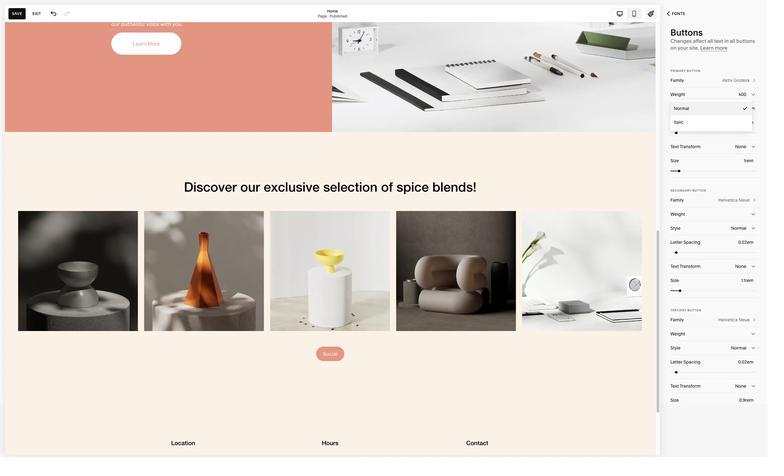 Task type: describe. For each thing, give the bounding box(es) containing it.
spacing for primary
[[684, 120, 701, 125]]

out
[[410, 446, 416, 452]]

buttons
[[737, 38, 755, 44]]

most
[[398, 446, 409, 452]]

letter spacing for primary
[[671, 120, 701, 125]]

·
[[328, 14, 329, 18]]

affect
[[693, 38, 707, 44]]

home page · published
[[318, 9, 348, 18]]

2 all from the left
[[730, 38, 736, 44]]

of
[[417, 446, 421, 452]]

letter spacing text field for helvetica neue
[[739, 239, 755, 246]]

normal inside field
[[732, 106, 747, 111]]

tertiary
[[671, 309, 687, 312]]

0 horizontal spatial your
[[422, 446, 432, 452]]

changes
[[671, 38, 692, 44]]

your
[[296, 446, 305, 452]]

published
[[330, 14, 348, 18]]

trial
[[306, 446, 314, 452]]

letter for primary button
[[671, 120, 683, 125]]

size range field for primary button
[[671, 164, 757, 178]]

save button
[[8, 8, 26, 19]]

to
[[377, 446, 381, 452]]

now
[[367, 446, 376, 452]]

helvetica for tertiary button
[[719, 317, 738, 323]]

spacing for tertiary
[[684, 360, 701, 365]]

ends
[[315, 446, 325, 452]]

size for primary
[[671, 158, 679, 164]]

more
[[715, 45, 728, 51]]

letter spacing range field for tertiary button
[[671, 366, 757, 379]]

days.
[[336, 446, 347, 452]]

save
[[12, 11, 22, 16]]

in inside changes affect all text in all buttons on your site.
[[725, 38, 729, 44]]

aktiv
[[723, 78, 733, 83]]

letter spacing for secondary
[[671, 240, 701, 245]]

fonts button
[[661, 7, 693, 21]]

upgrade
[[348, 446, 366, 452]]

get
[[382, 446, 389, 452]]

aktiv grotesk
[[723, 78, 750, 83]]

size for secondary
[[671, 278, 679, 284]]

your trial ends in 14 days. upgrade now to get the most out of your site.
[[296, 446, 441, 452]]

size text field for secondary button
[[742, 277, 755, 284]]

on
[[671, 45, 677, 51]]

italic
[[674, 120, 684, 125]]

family for tertiary
[[671, 317, 684, 323]]

grotesk
[[734, 78, 750, 83]]

letter spacing text field for aktiv grotesk
[[739, 119, 755, 126]]

button for secondary button
[[693, 189, 707, 192]]

button for tertiary button
[[688, 309, 702, 312]]

primary
[[671, 69, 686, 73]]

button for primary button
[[687, 69, 701, 73]]



Task type: vqa. For each thing, say whether or not it's contained in the screenshot.
lazy within the fino the quick brown fox jumps over the lazy dog.
no



Task type: locate. For each thing, give the bounding box(es) containing it.
1 vertical spatial size
[[671, 278, 679, 284]]

3 family from the top
[[671, 317, 684, 323]]

1 vertical spatial letter spacing text field
[[739, 239, 755, 246]]

button
[[687, 69, 701, 73], [693, 189, 707, 192], [688, 309, 702, 312]]

0 vertical spatial spacing
[[684, 120, 701, 125]]

2 letter from the top
[[671, 240, 683, 245]]

1 vertical spatial helvetica neue
[[719, 317, 750, 323]]

0 horizontal spatial in
[[326, 446, 330, 452]]

size for tertiary
[[671, 398, 679, 403]]

0 vertical spatial button
[[687, 69, 701, 73]]

None field
[[671, 102, 757, 115]]

button right primary
[[687, 69, 701, 73]]

0 vertical spatial neue
[[739, 197, 750, 203]]

1 vertical spatial site.
[[433, 446, 441, 452]]

1 size range field from the top
[[671, 164, 757, 178]]

none field containing style
[[671, 102, 757, 115]]

site. inside changes affect all text in all buttons on your site.
[[690, 45, 700, 51]]

Size text field
[[742, 277, 755, 284], [740, 397, 755, 404]]

2 family from the top
[[671, 197, 684, 203]]

1 vertical spatial spacing
[[684, 240, 701, 245]]

0 horizontal spatial all
[[708, 38, 714, 44]]

letter spacing range field for primary button
[[671, 126, 757, 140]]

your
[[678, 45, 689, 51], [422, 446, 432, 452]]

1 letter from the top
[[671, 120, 683, 125]]

learn more
[[701, 45, 728, 51]]

page
[[318, 14, 327, 18]]

1 vertical spatial helvetica
[[719, 317, 738, 323]]

learn
[[701, 45, 714, 51]]

0 horizontal spatial site.
[[433, 446, 441, 452]]

1 vertical spatial your
[[422, 446, 432, 452]]

letter
[[671, 120, 683, 125], [671, 240, 683, 245], [671, 360, 683, 365]]

1 horizontal spatial site.
[[690, 45, 700, 51]]

normal down aktiv grotesk
[[732, 106, 747, 111]]

size range field for tertiary button
[[671, 404, 757, 418]]

button right secondary
[[693, 189, 707, 192]]

helvetica neue for tertiary button
[[719, 317, 750, 323]]

helvetica neue
[[719, 197, 750, 203], [719, 317, 750, 323]]

list box
[[671, 102, 753, 129]]

0 vertical spatial letter
[[671, 120, 683, 125]]

letter for tertiary button
[[671, 360, 683, 365]]

0 vertical spatial letter spacing
[[671, 120, 701, 125]]

buttons
[[671, 27, 703, 38]]

1 horizontal spatial your
[[678, 45, 689, 51]]

size range field for secondary button
[[671, 284, 757, 298]]

neue
[[739, 197, 750, 203], [739, 317, 750, 323]]

the
[[390, 446, 397, 452]]

primary button
[[671, 69, 701, 73]]

all left buttons
[[730, 38, 736, 44]]

1 vertical spatial letter spacing
[[671, 240, 701, 245]]

3 letter spacing from the top
[[671, 360, 701, 365]]

2 helvetica neue from the top
[[719, 317, 750, 323]]

spacing
[[684, 120, 701, 125], [684, 240, 701, 245], [684, 360, 701, 365]]

1 horizontal spatial all
[[730, 38, 736, 44]]

0 vertical spatial letter spacing range field
[[671, 126, 757, 140]]

in right "text"
[[725, 38, 729, 44]]

2 letter spacing from the top
[[671, 240, 701, 245]]

2 vertical spatial letter spacing
[[671, 360, 701, 365]]

your down changes on the top right of the page
[[678, 45, 689, 51]]

0 vertical spatial site.
[[690, 45, 700, 51]]

list box containing normal
[[671, 102, 753, 129]]

0 vertical spatial family
[[671, 78, 684, 83]]

text
[[715, 38, 724, 44]]

helvetica
[[719, 197, 738, 203], [719, 317, 738, 323]]

tab list
[[613, 9, 642, 19]]

neue for tertiary button
[[739, 317, 750, 323]]

Size range field
[[671, 164, 757, 178], [671, 284, 757, 298], [671, 404, 757, 418]]

family for primary
[[671, 78, 684, 83]]

1 all from the left
[[708, 38, 714, 44]]

0 vertical spatial size
[[671, 158, 679, 164]]

family down primary
[[671, 78, 684, 83]]

letter spacing
[[671, 120, 701, 125], [671, 240, 701, 245], [671, 360, 701, 365]]

2 neue from the top
[[739, 317, 750, 323]]

2 vertical spatial size range field
[[671, 404, 757, 418]]

3 spacing from the top
[[684, 360, 701, 365]]

2 vertical spatial family
[[671, 317, 684, 323]]

letter for secondary button
[[671, 240, 683, 245]]

normal inside list box
[[674, 106, 690, 111]]

secondary
[[671, 189, 692, 192]]

secondary button
[[671, 189, 707, 192]]

0 vertical spatial your
[[678, 45, 689, 51]]

site.
[[690, 45, 700, 51], [433, 446, 441, 452]]

2 size range field from the top
[[671, 284, 757, 298]]

1 vertical spatial letter spacing range field
[[671, 246, 757, 260]]

2 letter spacing range field from the top
[[671, 246, 757, 260]]

2 vertical spatial spacing
[[684, 360, 701, 365]]

1 normal from the left
[[674, 106, 690, 111]]

2 vertical spatial letter spacing range field
[[671, 366, 757, 379]]

0 vertical spatial size range field
[[671, 164, 757, 178]]

1 vertical spatial size text field
[[740, 397, 755, 404]]

your right of
[[422, 446, 432, 452]]

size
[[671, 158, 679, 164], [671, 278, 679, 284], [671, 398, 679, 403]]

14
[[331, 446, 335, 452]]

normal
[[674, 106, 690, 111], [732, 106, 747, 111]]

Size text field
[[744, 157, 755, 164]]

2 vertical spatial button
[[688, 309, 702, 312]]

1 vertical spatial family
[[671, 197, 684, 203]]

Letter Spacing text field
[[739, 119, 755, 126], [739, 239, 755, 246]]

2 letter spacing text field from the top
[[739, 239, 755, 246]]

1 helvetica neue from the top
[[719, 197, 750, 203]]

fonts
[[673, 11, 686, 16]]

1 letter spacing range field from the top
[[671, 126, 757, 140]]

site. down affect
[[690, 45, 700, 51]]

in
[[725, 38, 729, 44], [326, 446, 330, 452]]

exit
[[32, 11, 41, 16]]

1 vertical spatial letter
[[671, 240, 683, 245]]

all
[[708, 38, 714, 44], [730, 38, 736, 44]]

1 neue from the top
[[739, 197, 750, 203]]

family for secondary
[[671, 197, 684, 203]]

home
[[327, 9, 338, 13]]

1 letter spacing from the top
[[671, 120, 701, 125]]

size text field for tertiary button
[[740, 397, 755, 404]]

2 spacing from the top
[[684, 240, 701, 245]]

family down secondary
[[671, 197, 684, 203]]

1 letter spacing text field from the top
[[739, 119, 755, 126]]

letter spacing range field for secondary button
[[671, 246, 757, 260]]

site. right of
[[433, 446, 441, 452]]

0 vertical spatial letter spacing text field
[[739, 119, 755, 126]]

2 normal from the left
[[732, 106, 747, 111]]

3 size from the top
[[671, 398, 679, 403]]

0 vertical spatial helvetica neue
[[719, 197, 750, 203]]

1 vertical spatial in
[[326, 446, 330, 452]]

family down tertiary
[[671, 317, 684, 323]]

learn more link
[[701, 45, 728, 51]]

Letter Spacing range field
[[671, 126, 757, 140], [671, 246, 757, 260], [671, 366, 757, 379]]

helvetica for secondary button
[[719, 197, 738, 203]]

Letter Spacing text field
[[739, 359, 755, 366]]

2 vertical spatial size
[[671, 398, 679, 403]]

3 letter from the top
[[671, 360, 683, 365]]

1 vertical spatial button
[[693, 189, 707, 192]]

family
[[671, 78, 684, 83], [671, 197, 684, 203], [671, 317, 684, 323]]

1 helvetica from the top
[[719, 197, 738, 203]]

1 size from the top
[[671, 158, 679, 164]]

spacing for secondary
[[684, 240, 701, 245]]

in left 14 on the left of the page
[[326, 446, 330, 452]]

3 size range field from the top
[[671, 404, 757, 418]]

changes affect all text in all buttons on your site.
[[671, 38, 755, 51]]

helvetica neue for secondary button
[[719, 197, 750, 203]]

1 vertical spatial size range field
[[671, 284, 757, 298]]

1 horizontal spatial in
[[725, 38, 729, 44]]

2 vertical spatial letter
[[671, 360, 683, 365]]

1 family from the top
[[671, 78, 684, 83]]

0 vertical spatial in
[[725, 38, 729, 44]]

3 letter spacing range field from the top
[[671, 366, 757, 379]]

style
[[671, 106, 681, 111]]

0 vertical spatial size text field
[[742, 277, 755, 284]]

1 vertical spatial neue
[[739, 317, 750, 323]]

normal up italic
[[674, 106, 690, 111]]

exit button
[[29, 8, 44, 19]]

button right tertiary
[[688, 309, 702, 312]]

neue for secondary button
[[739, 197, 750, 203]]

0 horizontal spatial normal
[[674, 106, 690, 111]]

tertiary button
[[671, 309, 702, 312]]

your inside changes affect all text in all buttons on your site.
[[678, 45, 689, 51]]

2 size from the top
[[671, 278, 679, 284]]

all up learn
[[708, 38, 714, 44]]

1 horizontal spatial normal
[[732, 106, 747, 111]]

0 vertical spatial helvetica
[[719, 197, 738, 203]]

1 spacing from the top
[[684, 120, 701, 125]]

2 helvetica from the top
[[719, 317, 738, 323]]

letter spacing for tertiary
[[671, 360, 701, 365]]



